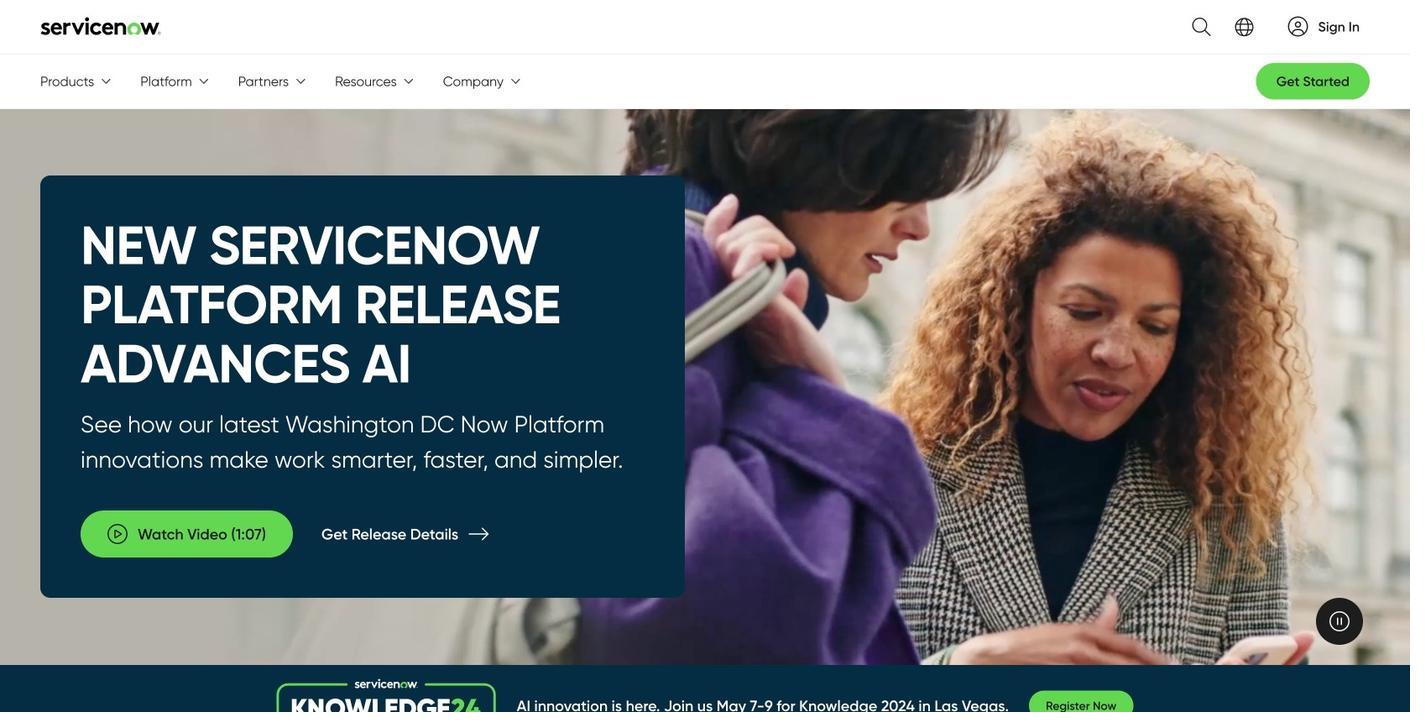 Task type: describe. For each thing, give the bounding box(es) containing it.
arc image
[[1289, 16, 1309, 36]]

pause ambient video image
[[1330, 612, 1350, 632]]

pause ambient video element
[[1317, 598, 1364, 645]]



Task type: vqa. For each thing, say whether or not it's contained in the screenshot.
Answers for Quick Answers
no



Task type: locate. For each thing, give the bounding box(es) containing it.
servicenow image
[[40, 17, 161, 35]]

search image
[[1183, 8, 1211, 46]]



